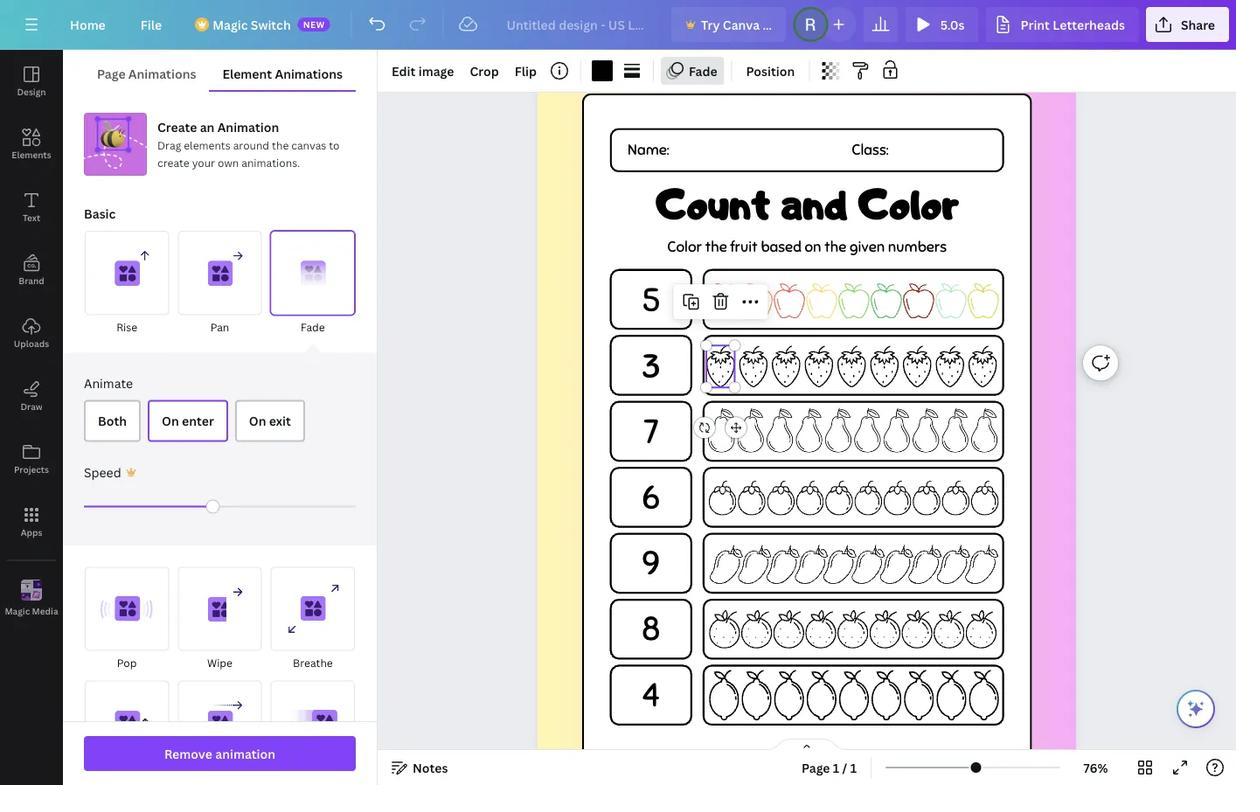 Task type: locate. For each thing, give the bounding box(es) containing it.
2 animations from the left
[[275, 65, 343, 82]]

wipe button
[[177, 566, 263, 673]]

magic inside magic media button
[[5, 606, 30, 617]]

1 horizontal spatial color
[[858, 177, 959, 230]]

0 vertical spatial page
[[97, 65, 126, 82]]

create
[[157, 155, 190, 170]]

page
[[97, 65, 126, 82], [802, 760, 831, 776]]

1 on from the left
[[162, 413, 179, 429]]

magic
[[213, 16, 248, 33], [5, 606, 30, 617]]

animations inside 'button'
[[275, 65, 343, 82]]

home link
[[56, 7, 120, 42]]

image
[[419, 63, 454, 79]]

remove animation button
[[84, 737, 356, 772]]

0 horizontal spatial page
[[97, 65, 126, 82]]

animations
[[128, 65, 196, 82], [275, 65, 343, 82]]

element
[[223, 65, 272, 82]]

media
[[32, 606, 58, 617]]

1 vertical spatial fade
[[301, 320, 325, 334]]

elements
[[184, 138, 231, 152]]

the up animations.
[[272, 138, 289, 152]]

animations for element animations
[[275, 65, 343, 82]]

text
[[23, 212, 40, 224]]

on enter button
[[148, 400, 228, 442]]

1 horizontal spatial page
[[802, 760, 831, 776]]

0 horizontal spatial animations
[[128, 65, 196, 82]]

on exit
[[249, 413, 291, 429]]

magic left the switch
[[213, 16, 248, 33]]

print letterheads button
[[986, 7, 1140, 42]]

given
[[850, 238, 885, 256]]

fade
[[689, 63, 718, 79], [301, 320, 325, 334]]

breathe image
[[271, 567, 355, 651]]

edit
[[392, 63, 416, 79]]

speed
[[84, 464, 121, 481]]

breathe button
[[270, 566, 356, 673]]

both button
[[84, 400, 141, 442]]

fruit
[[731, 238, 758, 256]]

fade button
[[661, 57, 725, 85]]

on for on enter
[[162, 413, 179, 429]]

magic media button
[[0, 568, 63, 631]]

2 on from the left
[[249, 413, 266, 429]]

fade down fade image
[[301, 320, 325, 334]]

0 vertical spatial fade
[[689, 63, 718, 79]]

fade inside button
[[301, 320, 325, 334]]

new
[[303, 18, 325, 30]]

#000000 image
[[592, 60, 613, 81], [592, 60, 613, 81]]

design
[[17, 86, 46, 98]]

the left "fruit" on the top right
[[705, 238, 728, 256]]

1 animations from the left
[[128, 65, 196, 82]]

show pages image
[[765, 738, 849, 752]]

notes
[[413, 760, 448, 776]]

magic left media
[[5, 606, 30, 617]]

draw button
[[0, 365, 63, 428]]

share
[[1182, 16, 1216, 33]]

page animations button
[[84, 57, 209, 90]]

color down count
[[668, 238, 702, 256]]

fade down try
[[689, 63, 718, 79]]

page down 'home' link
[[97, 65, 126, 82]]

page for page animations
[[97, 65, 126, 82]]

pan
[[211, 320, 229, 334]]

magic for magic media
[[5, 606, 30, 617]]

exit
[[269, 413, 291, 429]]

pro
[[763, 16, 784, 33]]

create an animation drag elements around the canvas to create your own animations.
[[157, 119, 340, 170]]

crop
[[470, 63, 499, 79]]

the inside create an animation drag elements around the canvas to create your own animations.
[[272, 138, 289, 152]]

element animations
[[223, 65, 343, 82]]

animations down the new
[[275, 65, 343, 82]]

1 left /
[[834, 760, 840, 776]]

5.0s
[[941, 16, 965, 33]]

your
[[192, 155, 215, 170]]

on left enter
[[162, 413, 179, 429]]

count
[[656, 177, 771, 230]]

position
[[747, 63, 795, 79]]

fade image
[[271, 231, 355, 315]]

remove
[[164, 746, 212, 762]]

0 horizontal spatial magic
[[5, 606, 30, 617]]

1 horizontal spatial 1
[[851, 760, 857, 776]]

the right on at the right top
[[825, 238, 847, 256]]

on
[[162, 413, 179, 429], [249, 413, 266, 429]]

count and color
[[656, 177, 959, 230]]

letterheads
[[1053, 16, 1126, 33]]

0 horizontal spatial color
[[668, 238, 702, 256]]

0 horizontal spatial on
[[162, 413, 179, 429]]

1 vertical spatial page
[[802, 760, 831, 776]]

flip button
[[508, 57, 544, 85]]

8
[[642, 609, 661, 650]]

print
[[1021, 16, 1051, 33]]

flip
[[515, 63, 537, 79]]

animations down file
[[128, 65, 196, 82]]

2 horizontal spatial the
[[825, 238, 847, 256]]

1 horizontal spatial magic
[[213, 16, 248, 33]]

fade inside popup button
[[689, 63, 718, 79]]

0 vertical spatial magic
[[213, 16, 248, 33]]

1 horizontal spatial fade
[[689, 63, 718, 79]]

basic
[[84, 205, 116, 222]]

animations inside button
[[128, 65, 196, 82]]

the
[[272, 138, 289, 152], [705, 238, 728, 256], [825, 238, 847, 256]]

uploads button
[[0, 302, 63, 365]]

projects button
[[0, 428, 63, 491]]

class:
[[852, 141, 889, 160]]

76%
[[1084, 760, 1109, 776]]

name:
[[628, 141, 670, 160]]

5
[[642, 280, 661, 321]]

1
[[834, 760, 840, 776], [851, 760, 857, 776]]

magic inside "main" menu bar
[[213, 16, 248, 33]]

projects
[[14, 464, 49, 475]]

on left exit
[[249, 413, 266, 429]]

0 horizontal spatial fade
[[301, 320, 325, 334]]

3
[[642, 346, 661, 387]]

and
[[781, 177, 848, 230]]

1 right /
[[851, 760, 857, 776]]

color up numbers at the right of page
[[858, 177, 959, 230]]

animate
[[84, 375, 133, 392]]

1 horizontal spatial animations
[[275, 65, 343, 82]]

on
[[805, 238, 822, 256]]

pan image
[[178, 231, 262, 315]]

both
[[98, 413, 127, 429]]

crop button
[[463, 57, 506, 85]]

0 horizontal spatial 1
[[834, 760, 840, 776]]

page down show pages image
[[802, 760, 831, 776]]

1 horizontal spatial on
[[249, 413, 266, 429]]

page inside button
[[97, 65, 126, 82]]

text button
[[0, 176, 63, 239]]

magic switch
[[213, 16, 291, 33]]

1 horizontal spatial the
[[705, 238, 728, 256]]

brand
[[19, 275, 44, 287]]

apps
[[21, 527, 42, 538]]

0 horizontal spatial the
[[272, 138, 289, 152]]

1 vertical spatial magic
[[5, 606, 30, 617]]



Task type: describe. For each thing, give the bounding box(es) containing it.
own
[[218, 155, 239, 170]]

4
[[642, 675, 660, 716]]

apps button
[[0, 491, 63, 554]]

page for page 1 / 1
[[802, 760, 831, 776]]

remove animation
[[164, 746, 276, 762]]

rise image
[[85, 231, 169, 315]]

design button
[[0, 50, 63, 113]]

pop image
[[85, 567, 169, 651]]

try canva pro
[[702, 16, 784, 33]]

enter
[[182, 413, 214, 429]]

edit image button
[[385, 57, 461, 85]]

try canva pro button
[[672, 7, 787, 42]]

an
[[200, 119, 215, 135]]

switch
[[251, 16, 291, 33]]

print letterheads
[[1021, 16, 1126, 33]]

rise button
[[84, 230, 170, 337]]

on exit button
[[235, 400, 305, 442]]

to
[[329, 138, 340, 152]]

page animations
[[97, 65, 196, 82]]

notes button
[[385, 754, 455, 782]]

drag
[[157, 138, 181, 152]]

home
[[70, 16, 106, 33]]

Design title text field
[[493, 7, 665, 42]]

main menu bar
[[0, 0, 1237, 50]]

fade button
[[270, 230, 356, 337]]

76% button
[[1068, 754, 1125, 782]]

0 vertical spatial color
[[858, 177, 959, 230]]

brand button
[[0, 239, 63, 302]]

canvas
[[292, 138, 327, 152]]

numbers
[[888, 238, 947, 256]]

wipe image
[[178, 567, 262, 651]]

share button
[[1147, 7, 1230, 42]]

7
[[644, 412, 659, 453]]

6
[[642, 477, 660, 519]]

pop button
[[84, 566, 170, 673]]

file button
[[127, 7, 176, 42]]

elements button
[[0, 113, 63, 176]]

side panel tab list
[[0, 50, 63, 631]]

on enter
[[162, 413, 214, 429]]

color the fruit based on the given numbers
[[668, 238, 947, 256]]

animations for page animations
[[128, 65, 196, 82]]

canva assistant image
[[1186, 699, 1207, 720]]

magic for magic switch
[[213, 16, 248, 33]]

canva
[[723, 16, 760, 33]]

based
[[761, 238, 802, 256]]

pop
[[117, 656, 137, 671]]

edit image
[[392, 63, 454, 79]]

create
[[157, 119, 197, 135]]

1 1 from the left
[[834, 760, 840, 776]]

element animations button
[[209, 57, 356, 90]]

draw
[[20, 401, 43, 412]]

animations.
[[242, 155, 300, 170]]

9
[[642, 543, 660, 585]]

5.0s button
[[906, 7, 979, 42]]

uploads
[[14, 338, 49, 349]]

around
[[233, 138, 270, 152]]

2 1 from the left
[[851, 760, 857, 776]]

animation
[[218, 119, 279, 135]]

animation
[[215, 746, 276, 762]]

breathe
[[293, 656, 333, 671]]

page 1 / 1
[[802, 760, 857, 776]]

magic media
[[5, 606, 58, 617]]

try
[[702, 16, 720, 33]]

1 vertical spatial color
[[668, 238, 702, 256]]

wipe
[[207, 656, 233, 671]]

position button
[[740, 57, 802, 85]]

on for on exit
[[249, 413, 266, 429]]

pan button
[[177, 230, 263, 337]]

/
[[843, 760, 848, 776]]

elements
[[12, 149, 51, 161]]



Task type: vqa. For each thing, say whether or not it's contained in the screenshot.
the rightmost On
yes



